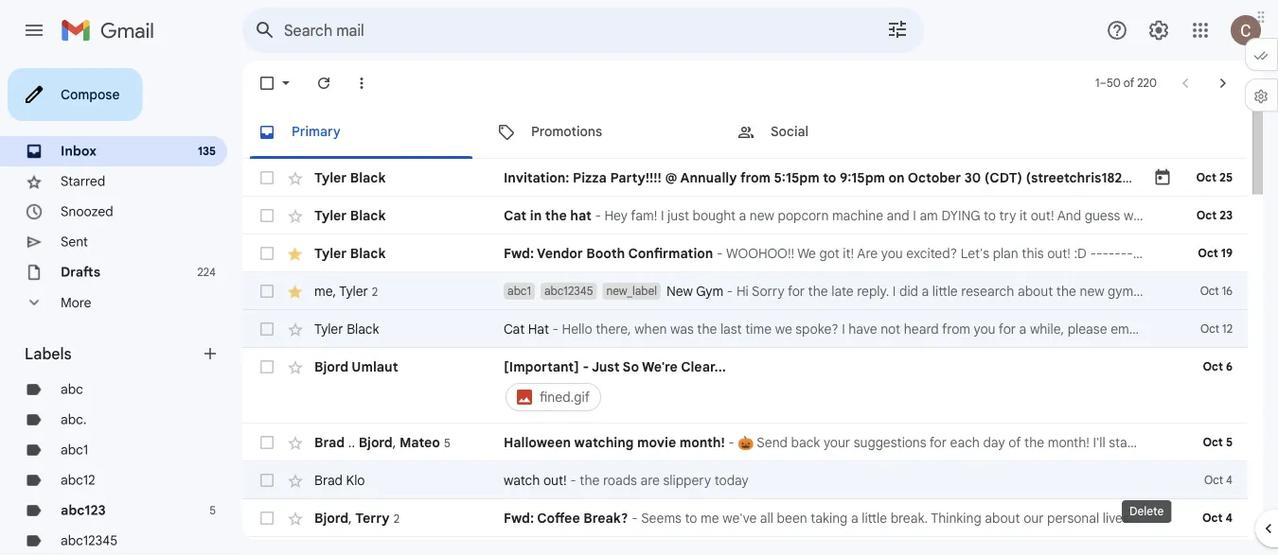 Task type: vqa. For each thing, say whether or not it's contained in the screenshot.
merge
no



Task type: locate. For each thing, give the bounding box(es) containing it.
, up bjord umlaut
[[333, 283, 336, 300]]

new gym -
[[667, 283, 737, 300]]

booth
[[587, 245, 625, 262]]

9 row from the top
[[242, 500, 1248, 538]]

0 vertical spatial bjord
[[314, 359, 349, 376]]

not
[[881, 321, 901, 338]]

3 tyler black from the top
[[314, 245, 386, 262]]

2 inside me , tyler 2
[[372, 285, 378, 299]]

oct left the 19
[[1198, 247, 1219, 261]]

please
[[1068, 321, 1108, 338]]

, for terry
[[349, 510, 352, 527]]

coffee
[[537, 511, 580, 527]]

0 vertical spatial back
[[1168, 321, 1198, 338]]

to
[[823, 170, 837, 186], [1206, 435, 1218, 451]]

hello
[[562, 321, 593, 338]]

bjord right ..
[[359, 435, 393, 451]]

7 row from the top
[[242, 424, 1279, 462]]

1 vertical spatial 2
[[394, 512, 400, 526]]

2 vertical spatial ,
[[349, 510, 352, 527]]

from
[[741, 170, 771, 186], [942, 321, 971, 338]]

social tab
[[722, 106, 960, 159]]

0 vertical spatial oct 4
[[1205, 474, 1233, 488]]

0 vertical spatial fwd:
[[504, 245, 534, 262]]

2 right "terry"
[[394, 512, 400, 526]]

back left your
[[791, 435, 821, 451]]

4 row from the top
[[242, 273, 1248, 311]]

(streetchris182@gmail.com)
[[1026, 170, 1207, 186]]

in
[[530, 207, 542, 224]]

sent link
[[61, 234, 88, 251]]

for left each
[[930, 435, 947, 451]]

0 vertical spatial for
[[999, 321, 1016, 338]]

fwd: down watch
[[504, 511, 534, 527]]

row
[[242, 159, 1248, 197], [242, 197, 1248, 235], [242, 235, 1248, 273], [242, 273, 1248, 311], [242, 311, 1279, 349], [242, 349, 1248, 424], [242, 424, 1279, 462], [242, 462, 1248, 500], [242, 500, 1248, 538], [242, 538, 1248, 556]]

1 horizontal spatial from
[[942, 321, 971, 338]]

abc12345 up the hello
[[545, 285, 593, 299]]

of right 50
[[1124, 76, 1135, 90]]

5 row from the top
[[242, 311, 1279, 349]]

fwd: for fwd: coffee break? -
[[504, 511, 534, 527]]

halloween
[[504, 435, 571, 451]]

(cdt)
[[985, 170, 1023, 186]]

224
[[197, 266, 216, 280]]

0 vertical spatial from
[[741, 170, 771, 186]]

fwd: coffee break? -
[[504, 511, 641, 527]]

1 vertical spatial 4
[[1226, 512, 1233, 526]]

2 brad from the top
[[314, 473, 343, 489]]

back left and
[[1168, 321, 1198, 338]]

main content
[[242, 106, 1279, 556]]

1 vertical spatial back
[[791, 435, 821, 451]]

5:15pm
[[774, 170, 820, 186]]

4 tyler black from the top
[[314, 321, 379, 338]]

brad
[[314, 435, 345, 451], [314, 473, 343, 489]]

0 horizontal spatial month!
[[680, 435, 725, 451]]

the left last
[[697, 321, 717, 338]]

0 horizontal spatial to
[[823, 170, 837, 186]]

a
[[1020, 321, 1027, 338]]

fined.gif
[[540, 389, 590, 406]]

- right gym
[[727, 283, 733, 300]]

terry
[[355, 510, 390, 527]]

row containing brad
[[242, 424, 1279, 462]]

-
[[595, 207, 601, 224], [717, 245, 723, 262], [727, 283, 733, 300], [553, 321, 559, 338], [583, 359, 589, 376], [725, 435, 738, 451], [570, 473, 577, 489], [632, 511, 638, 527]]

abc12
[[61, 473, 95, 489]]

tyler black for tenth 'row' from the bottom of the main content containing primary
[[314, 170, 386, 186]]

we're
[[642, 359, 678, 376]]

cell containing [important] - just so we're clear...
[[504, 358, 1154, 415]]

fwd:
[[504, 245, 534, 262], [504, 511, 534, 527]]

bjord down brad klo
[[314, 510, 349, 527]]

settings image
[[1148, 19, 1171, 42]]

0 vertical spatial to
[[823, 170, 837, 186]]

1 vertical spatial for
[[930, 435, 947, 451]]

oct 4 right delete "tooltip"
[[1203, 512, 1233, 526]]

0 horizontal spatial 5
[[210, 504, 216, 519]]

your
[[824, 435, 851, 451]]

2
[[372, 285, 378, 299], [394, 512, 400, 526]]

brad for brad klo
[[314, 473, 343, 489]]

2 up umlaut
[[372, 285, 378, 299]]

oct
[[1197, 171, 1217, 185], [1197, 209, 1217, 223], [1198, 247, 1219, 261], [1201, 285, 1220, 299], [1201, 323, 1220, 337], [1203, 360, 1224, 375], [1203, 436, 1224, 450], [1205, 474, 1224, 488], [1203, 512, 1223, 526]]

the right in
[[545, 207, 567, 224]]

abc1 up hat at the bottom left of page
[[508, 285, 531, 299]]

,
[[333, 283, 336, 300], [393, 435, 396, 451], [349, 510, 352, 527]]

month! up 'slippery' on the right bottom of the page
[[680, 435, 725, 451]]

row containing bjord
[[242, 500, 1248, 538]]

1 horizontal spatial ,
[[349, 510, 352, 527]]

and
[[1201, 321, 1224, 338]]

support image
[[1106, 19, 1129, 42]]

tyler
[[314, 170, 347, 186], [314, 207, 347, 224], [314, 245, 347, 262], [339, 283, 368, 300], [314, 321, 343, 338]]

[important]
[[504, 359, 580, 376]]

oct left 25 on the right of the page
[[1197, 171, 1217, 185]]

from left 5:15pm
[[741, 170, 771, 186]]

220
[[1138, 76, 1157, 90]]

abc1 link
[[61, 442, 88, 459]]

1 month! from the left
[[680, 435, 725, 451]]

abc12345 down abc123 link at the bottom of page
[[61, 533, 118, 550]]

0 vertical spatial abc12345
[[545, 285, 593, 299]]

out!
[[544, 473, 567, 489]]

oct 12
[[1201, 323, 1233, 337]]

advanced search options image
[[879, 10, 917, 48]]

12
[[1223, 323, 1233, 337]]

1 fwd: from the top
[[504, 245, 534, 262]]

to left hell
[[1206, 435, 1218, 451]]

1 horizontal spatial 2
[[394, 512, 400, 526]]

1 vertical spatial ,
[[393, 435, 396, 451]]

1 horizontal spatial month!
[[1048, 435, 1090, 451]]

inbox link
[[61, 143, 97, 160]]

2 fwd: from the top
[[504, 511, 534, 527]]

abc1 inside labels 'navigation'
[[61, 442, 88, 459]]

2 tyler black from the top
[[314, 207, 386, 224]]

None checkbox
[[258, 74, 277, 93], [258, 206, 277, 225], [258, 320, 277, 339], [258, 472, 277, 491], [258, 74, 277, 93], [258, 206, 277, 225], [258, 320, 277, 339], [258, 472, 277, 491]]

2 inside bjord , terry 2
[[394, 512, 400, 526]]

drafts
[[61, 264, 101, 281]]

me right email
[[1146, 321, 1165, 338]]

0 vertical spatial abc1
[[508, 285, 531, 299]]

for left the a
[[999, 321, 1016, 338]]

0 vertical spatial 2
[[372, 285, 378, 299]]

6 row from the top
[[242, 349, 1248, 424]]

brad .. bjord , mateo 5
[[314, 435, 450, 451]]

2 for terry
[[394, 512, 400, 526]]

primary tab
[[242, 106, 480, 159]]

1 vertical spatial cat
[[504, 321, 525, 338]]

1 horizontal spatial of
[[1124, 76, 1135, 90]]

0 horizontal spatial abc1
[[61, 442, 88, 459]]

we
[[775, 321, 793, 338]]

bjord
[[314, 359, 349, 376], [359, 435, 393, 451], [314, 510, 349, 527]]

tab list
[[242, 106, 1248, 159]]

row containing brad klo
[[242, 462, 1248, 500]]

today
[[715, 473, 749, 489]]

[important] - just so we're clear... link
[[504, 358, 1144, 377]]

promotions tab
[[482, 106, 721, 159]]

halloween watching movie month!
[[504, 435, 725, 451]]

month! left i'll
[[1048, 435, 1090, 451]]

- inside "link"
[[583, 359, 589, 376]]

0 horizontal spatial of
[[1009, 435, 1021, 451]]

1 vertical spatial abc12345
[[61, 533, 118, 550]]

5
[[1226, 436, 1233, 450], [444, 436, 450, 451], [210, 504, 216, 519]]

cat left hat at the bottom left of page
[[504, 321, 525, 338]]

new_label
[[607, 285, 657, 299]]

1 brad from the top
[[314, 435, 345, 451]]

1 cat from the top
[[504, 207, 527, 224]]

2 cat from the top
[[504, 321, 525, 338]]

more image
[[352, 74, 371, 93]]

time
[[746, 321, 772, 338]]

of right day
[[1009, 435, 1021, 451]]

- right break? at the bottom of page
[[632, 511, 638, 527]]

2 horizontal spatial 5
[[1226, 436, 1233, 450]]

abc1 down abc.
[[61, 442, 88, 459]]

25
[[1220, 171, 1233, 185]]

bjord for bjord umlaut
[[314, 359, 349, 376]]

0 vertical spatial of
[[1124, 76, 1135, 90]]

back
[[1168, 321, 1198, 338], [791, 435, 821, 451]]

- right hat at the bottom left of page
[[553, 321, 559, 338]]

snoozed
[[61, 204, 113, 220]]

1 horizontal spatial to
[[1206, 435, 1218, 451]]

2 vertical spatial bjord
[[314, 510, 349, 527]]

spoke?
[[796, 321, 839, 338]]

oct 4 down oct 5
[[1205, 474, 1233, 488]]

me up bjord umlaut
[[314, 283, 333, 300]]

0 horizontal spatial 2
[[372, 285, 378, 299]]

roads
[[603, 473, 637, 489]]

older image
[[1214, 74, 1233, 93]]

1 vertical spatial abc1
[[61, 442, 88, 459]]

None search field
[[242, 8, 924, 53]]

1 tyler black from the top
[[314, 170, 386, 186]]

2 horizontal spatial ,
[[393, 435, 396, 451]]

month!
[[680, 435, 725, 451], [1048, 435, 1090, 451]]

, left mateo
[[393, 435, 396, 451]]

fwd: left vendor
[[504, 245, 534, 262]]

1 horizontal spatial abc1
[[508, 285, 531, 299]]

to left 9:15pm
[[823, 170, 837, 186]]

1 vertical spatial brad
[[314, 473, 343, 489]]

1 horizontal spatial 5
[[444, 436, 450, 451]]

2 row from the top
[[242, 197, 1248, 235]]

slippery
[[664, 473, 711, 489]]

brad left klo at the bottom left of the page
[[314, 473, 343, 489]]

1 vertical spatial fwd:
[[504, 511, 534, 527]]

1 vertical spatial of
[[1009, 435, 1021, 451]]

oct 4
[[1205, 474, 1233, 488], [1203, 512, 1233, 526]]

cat left in
[[504, 207, 527, 224]]

0 horizontal spatial ,
[[333, 283, 336, 300]]

- up gym
[[717, 245, 723, 262]]

row containing me
[[242, 273, 1248, 311]]

bjord left umlaut
[[314, 359, 349, 376]]

None checkbox
[[258, 169, 277, 188], [258, 244, 277, 263], [258, 282, 277, 301], [258, 358, 277, 377], [258, 434, 277, 453], [258, 510, 277, 529], [258, 169, 277, 188], [258, 244, 277, 263], [258, 282, 277, 301], [258, 358, 277, 377], [258, 434, 277, 453], [258, 510, 277, 529]]

0 vertical spatial brad
[[314, 435, 345, 451]]

just
[[592, 359, 620, 376]]

delete tooltip
[[1122, 492, 1172, 533]]

calendar event image
[[1154, 169, 1173, 188]]

i'll
[[1093, 435, 1106, 451]]

brad left ..
[[314, 435, 345, 451]]

10 row from the top
[[242, 538, 1248, 556]]

1 vertical spatial to
[[1206, 435, 1218, 451]]

- left just
[[583, 359, 589, 376]]

0 vertical spatial ,
[[333, 283, 336, 300]]

0 vertical spatial cat
[[504, 207, 527, 224]]

0 horizontal spatial abc12345
[[61, 533, 118, 550]]

cell
[[504, 358, 1154, 415]]

heard
[[904, 321, 939, 338]]

from left 'you'
[[942, 321, 971, 338]]

oct left 16
[[1201, 285, 1220, 299]]

1 horizontal spatial abc12345
[[545, 285, 593, 299]]

0 horizontal spatial from
[[741, 170, 771, 186]]

fwd: vendor booth confirmation -
[[504, 245, 726, 262]]

, left "terry"
[[349, 510, 352, 527]]

start...
[[1109, 435, 1148, 451]]

compose button
[[8, 68, 143, 121]]

clear...
[[681, 359, 726, 376]]

of
[[1124, 76, 1135, 90], [1009, 435, 1021, 451]]

🎃 image
[[738, 436, 754, 452]]

8 row from the top
[[242, 462, 1248, 500]]

1 vertical spatial bjord
[[359, 435, 393, 451]]



Task type: describe. For each thing, give the bounding box(es) containing it.
oct 16
[[1201, 285, 1233, 299]]

labels heading
[[25, 345, 201, 364]]

klo
[[346, 473, 365, 489]]

abc.
[[61, 412, 87, 429]]

16
[[1223, 285, 1233, 299]]

oct 25
[[1197, 171, 1233, 185]]

Search mail text field
[[284, 21, 834, 40]]

main content containing primary
[[242, 106, 1279, 556]]

, for tyler
[[333, 283, 336, 300]]

1
[[1096, 76, 1100, 90]]

abc12345 link
[[61, 533, 118, 550]]

30
[[965, 170, 981, 186]]

kn
[[1268, 321, 1279, 338]]

new
[[667, 283, 693, 300]]

gmail image
[[61, 11, 164, 49]]

break?
[[584, 511, 629, 527]]

abc12345 inside labels 'navigation'
[[61, 533, 118, 550]]

135
[[198, 144, 216, 159]]

oct right delete "tooltip"
[[1203, 512, 1223, 526]]

tab list containing primary
[[242, 106, 1248, 159]]

drag
[[1151, 435, 1180, 451]]

0 horizontal spatial back
[[791, 435, 821, 451]]

3 row from the top
[[242, 235, 1248, 273]]

6
[[1227, 360, 1233, 375]]

me left kn
[[1246, 321, 1264, 338]]

1 horizontal spatial back
[[1168, 321, 1198, 338]]

pizza
[[573, 170, 607, 186]]

oct down oct 5
[[1205, 474, 1224, 488]]

send back your suggestions for each day of the month! i'll start... drag me to hell a quie
[[754, 435, 1279, 451]]

black for 8th 'row' from the bottom of the main content containing primary
[[350, 245, 386, 262]]

me left oct 5
[[1184, 435, 1202, 451]]

send
[[757, 435, 788, 451]]

suggestions
[[854, 435, 927, 451]]

while,
[[1030, 321, 1065, 338]]

watch
[[504, 473, 540, 489]]

primary
[[292, 124, 341, 140]]

tyler black for 8th 'row' from the bottom of the main content containing primary
[[314, 245, 386, 262]]

there,
[[596, 321, 631, 338]]

oct left 12
[[1201, 323, 1220, 337]]

1 50 of 220
[[1096, 76, 1157, 90]]

oct left 23
[[1197, 209, 1217, 223]]

you
[[974, 321, 996, 338]]

on
[[889, 170, 905, 186]]

the left roads
[[580, 473, 600, 489]]

oct 5
[[1203, 436, 1233, 450]]

1 horizontal spatial for
[[999, 321, 1016, 338]]

0 vertical spatial 4
[[1227, 474, 1233, 488]]

let
[[1227, 321, 1242, 338]]

oct left a
[[1203, 436, 1224, 450]]

starred link
[[61, 173, 105, 190]]

invitation: pizza party!!!! @ annually from 5:15pm to 9:15pm on october 30 (cdt) (streetchris182@gmail.com)
[[504, 170, 1207, 186]]

[important] - just so we're clear...
[[504, 359, 726, 376]]

labels navigation
[[0, 61, 242, 556]]

last
[[721, 321, 742, 338]]

more button
[[0, 288, 227, 318]]

cat for cat in the hat -
[[504, 207, 527, 224]]

delete
[[1130, 505, 1164, 520]]

abc123
[[61, 503, 106, 520]]

each
[[951, 435, 980, 451]]

i
[[842, 321, 846, 338]]

when
[[635, 321, 667, 338]]

drafts link
[[61, 264, 101, 281]]

invitation:
[[504, 170, 570, 186]]

1 vertical spatial oct 4
[[1203, 512, 1233, 526]]

oct left "6"
[[1203, 360, 1224, 375]]

bjord , terry 2
[[314, 510, 400, 527]]

oct 19
[[1198, 247, 1233, 261]]

9:15pm
[[840, 170, 886, 186]]

sent
[[61, 234, 88, 251]]

abc. link
[[61, 412, 87, 429]]

labels
[[25, 345, 72, 364]]

mateo
[[400, 435, 440, 451]]

abc12345 inside main content
[[545, 285, 593, 299]]

tyler black for 2nd 'row' from the top of the main content containing primary
[[314, 207, 386, 224]]

confirmation
[[629, 245, 714, 262]]

so
[[623, 359, 639, 376]]

5 inside brad .. bjord , mateo 5
[[444, 436, 450, 451]]

@
[[665, 170, 678, 186]]

hell
[[1221, 435, 1242, 451]]

snoozed link
[[61, 204, 113, 220]]

cat in the hat -
[[504, 207, 605, 224]]

vendor
[[537, 245, 583, 262]]

bjord for bjord , terry 2
[[314, 510, 349, 527]]

abc
[[61, 382, 83, 398]]

1 row from the top
[[242, 159, 1248, 197]]

2 month! from the left
[[1048, 435, 1090, 451]]

hat
[[528, 321, 549, 338]]

abc link
[[61, 382, 83, 398]]

social
[[771, 124, 809, 140]]

fwd: for fwd: vendor booth confirmation -
[[504, 245, 534, 262]]

inbox
[[61, 143, 97, 160]]

compose
[[61, 86, 120, 103]]

abc123 link
[[61, 503, 106, 520]]

19
[[1222, 247, 1233, 261]]

email
[[1111, 321, 1143, 338]]

0 horizontal spatial for
[[930, 435, 947, 451]]

of inside main content
[[1009, 435, 1021, 451]]

- right hat
[[595, 207, 601, 224]]

party!!!!
[[610, 170, 662, 186]]

oct 23
[[1197, 209, 1233, 223]]

me , tyler 2
[[314, 283, 378, 300]]

23
[[1220, 209, 1233, 223]]

50
[[1107, 76, 1121, 90]]

1 vertical spatial from
[[942, 321, 971, 338]]

quie
[[1257, 435, 1279, 451]]

2 for tyler
[[372, 285, 378, 299]]

cat for cat hat - hello there, when was the last time we spoke? i have not heard from you for a while, please email me back and let me kn
[[504, 321, 525, 338]]

main menu image
[[23, 19, 45, 42]]

invitation: pizza party!!!! @ annually from 5:15pm to 9:15pm on october 30 (cdt) (streetchris182@gmail.com) link
[[504, 169, 1207, 188]]

bjord umlaut
[[314, 359, 398, 376]]

search mail image
[[248, 13, 282, 47]]

black for tenth 'row' from the bottom of the main content containing primary
[[350, 170, 386, 186]]

- up "today"
[[725, 435, 738, 451]]

starred
[[61, 173, 105, 190]]

brad klo
[[314, 473, 365, 489]]

hat
[[570, 207, 592, 224]]

black for 2nd 'row' from the top of the main content containing primary
[[350, 207, 386, 224]]

5 inside labels 'navigation'
[[210, 504, 216, 519]]

refresh image
[[314, 74, 333, 93]]

brad for brad .. bjord , mateo 5
[[314, 435, 345, 451]]

movie
[[637, 435, 676, 451]]

the right day
[[1025, 435, 1045, 451]]

watching
[[575, 435, 634, 451]]

are
[[641, 473, 660, 489]]

- right out!
[[570, 473, 577, 489]]

umlaut
[[352, 359, 398, 376]]

row containing bjord umlaut
[[242, 349, 1248, 424]]



